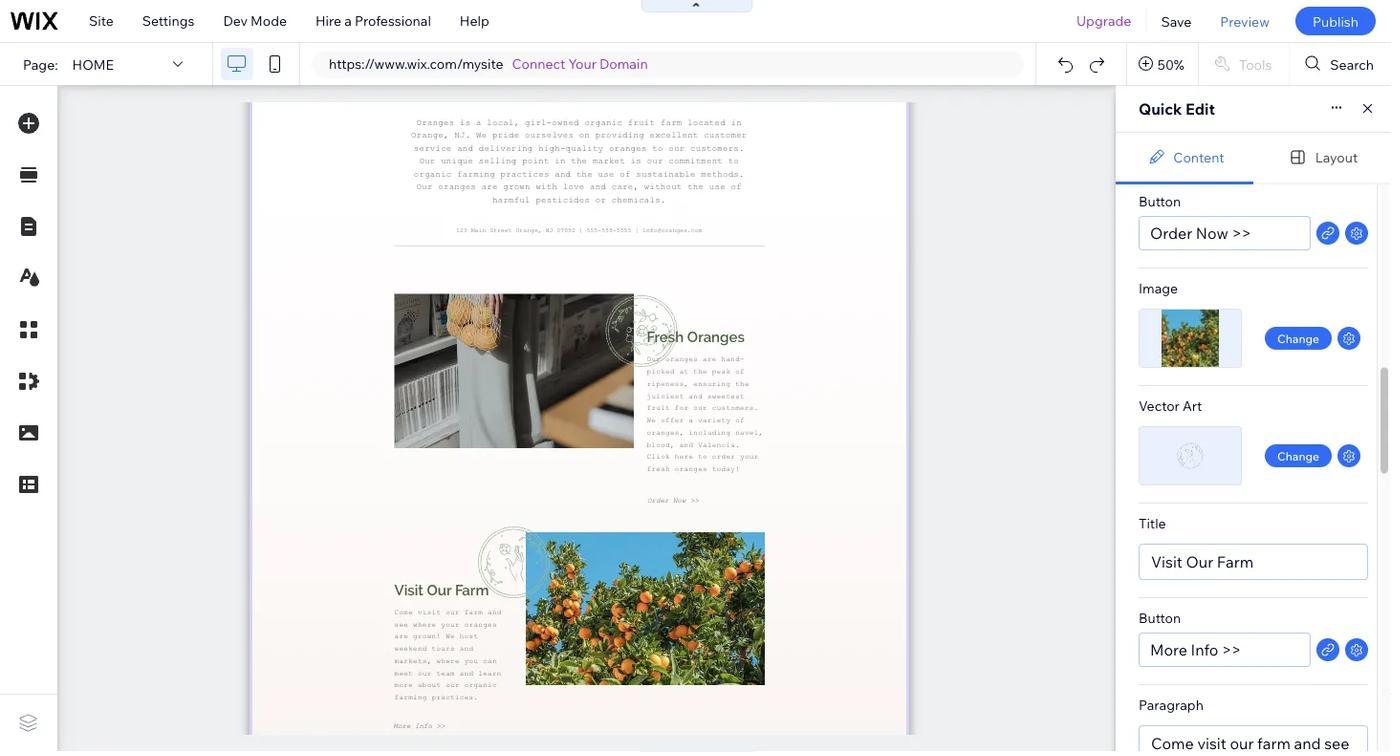 Task type: describe. For each thing, give the bounding box(es) containing it.
mode
[[251, 12, 287, 29]]

publish
[[1313, 13, 1359, 29]]

https://www.wix.com/mysite
[[329, 55, 503, 72]]

tools button
[[1199, 43, 1289, 85]]

save
[[1161, 13, 1192, 29]]

change for vector art
[[1277, 449, 1319, 463]]

image
[[1139, 280, 1178, 297]]

a
[[344, 12, 352, 29]]

site
[[89, 12, 114, 29]]

connect
[[512, 55, 565, 72]]

1 button from the top
[[1139, 193, 1181, 210]]

edit
[[1185, 99, 1215, 119]]

dev mode
[[223, 12, 287, 29]]

50%
[[1158, 56, 1184, 72]]

upgrade
[[1076, 12, 1131, 29]]

quick
[[1139, 99, 1182, 119]]

farm
[[1217, 553, 1253, 572]]

hire
[[316, 12, 341, 29]]

tools
[[1239, 56, 1272, 72]]

preview
[[1220, 13, 1270, 29]]

50% button
[[1127, 43, 1198, 85]]

paragraph
[[1139, 697, 1204, 714]]

our
[[1186, 553, 1213, 572]]

vector
[[1139, 398, 1180, 414]]



Task type: vqa. For each thing, say whether or not it's contained in the screenshot.
the Title
yes



Task type: locate. For each thing, give the bounding box(es) containing it.
2 button from the top
[[1139, 610, 1181, 627]]

None text field
[[1139, 633, 1311, 667]]

professional
[[355, 12, 431, 29]]

search
[[1330, 56, 1374, 72]]

search button
[[1290, 43, 1391, 85]]

change button for image
[[1265, 327, 1332, 350]]

0 vertical spatial button
[[1139, 193, 1181, 210]]

None text field
[[1139, 216, 1311, 250]]

1 vertical spatial change button
[[1265, 445, 1332, 467]]

settings
[[142, 12, 194, 29]]

layout
[[1315, 149, 1358, 165]]

domain
[[599, 55, 648, 72]]

change
[[1277, 331, 1319, 346], [1277, 449, 1319, 463]]

dev
[[223, 12, 248, 29]]

button down content
[[1139, 193, 1181, 210]]

0 vertical spatial change button
[[1265, 327, 1332, 350]]

button down 'visit' at the right
[[1139, 610, 1181, 627]]

2 change button from the top
[[1265, 445, 1332, 467]]

2 change from the top
[[1277, 449, 1319, 463]]

home
[[72, 56, 114, 72]]

https://www.wix.com/mysite connect your domain
[[329, 55, 648, 72]]

visit our farm
[[1151, 553, 1253, 572]]

preview button
[[1206, 0, 1284, 42]]

your
[[568, 55, 596, 72]]

1 change button from the top
[[1265, 327, 1332, 350]]

change button for vector art
[[1265, 445, 1332, 467]]

0 vertical spatial change
[[1277, 331, 1319, 346]]

change button
[[1265, 327, 1332, 350], [1265, 445, 1332, 467]]

help
[[460, 12, 489, 29]]

hire a professional
[[316, 12, 431, 29]]

1 vertical spatial button
[[1139, 610, 1181, 627]]

content
[[1173, 149, 1224, 165]]

quick edit
[[1139, 99, 1215, 119]]

save button
[[1147, 0, 1206, 42]]

1 change from the top
[[1277, 331, 1319, 346]]

art
[[1183, 398, 1202, 414]]

publish button
[[1295, 7, 1376, 35]]

visit
[[1151, 553, 1183, 572]]

change for image
[[1277, 331, 1319, 346]]

title
[[1139, 515, 1166, 532]]

1 vertical spatial change
[[1277, 449, 1319, 463]]

vector art
[[1139, 398, 1202, 414]]

button
[[1139, 193, 1181, 210], [1139, 610, 1181, 627]]



